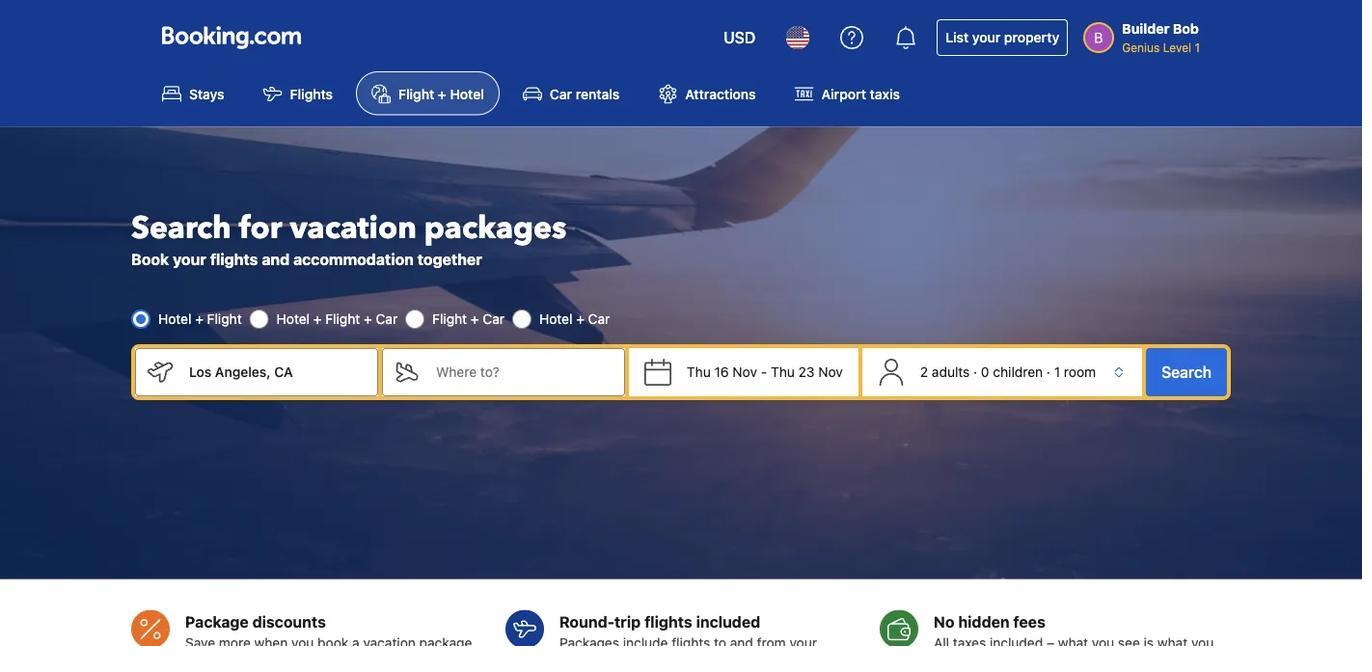 Task type: locate. For each thing, give the bounding box(es) containing it.
usd
[[724, 28, 756, 47]]

property
[[1004, 29, 1059, 45]]

nov
[[733, 364, 757, 380], [818, 364, 843, 380]]

genius
[[1122, 41, 1160, 54]]

airport taxis link
[[779, 71, 915, 115]]

car rentals
[[550, 86, 620, 102]]

no hidden fees
[[934, 612, 1045, 631]]

search inside the search for vacation packages book your flights and accommodation together
[[131, 207, 231, 249]]

your right book
[[173, 250, 206, 268]]

your
[[972, 29, 1001, 45], [173, 250, 206, 268]]

0 horizontal spatial your
[[173, 250, 206, 268]]

0 horizontal spatial ·
[[973, 364, 977, 380]]

1 vertical spatial search
[[1162, 363, 1212, 381]]

1 horizontal spatial thu
[[771, 364, 795, 380]]

flight inside flight + hotel link
[[398, 86, 434, 102]]

attractions
[[685, 86, 756, 102]]

1 vertical spatial your
[[173, 250, 206, 268]]

your right list
[[972, 29, 1001, 45]]

search inside button
[[1162, 363, 1212, 381]]

nov left -
[[733, 364, 757, 380]]

1 left the room
[[1054, 364, 1060, 380]]

0 vertical spatial 1
[[1195, 41, 1200, 54]]

1 horizontal spatial search
[[1162, 363, 1212, 381]]

1 horizontal spatial 1
[[1195, 41, 1200, 54]]

0
[[981, 364, 989, 380]]

round-
[[559, 612, 614, 631]]

flight + car
[[432, 311, 504, 327]]

discounts
[[252, 612, 326, 631]]

package
[[185, 612, 249, 631]]

1 horizontal spatial ·
[[1047, 364, 1050, 380]]

0 vertical spatial flights
[[210, 250, 258, 268]]

nov right 23
[[818, 364, 843, 380]]

Where to? field
[[421, 348, 625, 396]]

hotel + flight
[[158, 311, 242, 327]]

+
[[438, 86, 446, 102], [195, 311, 203, 327], [313, 311, 322, 327], [364, 311, 372, 327], [471, 311, 479, 327], [576, 311, 584, 327]]

usd button
[[712, 14, 767, 61]]

list your property
[[946, 29, 1059, 45]]

+ for flight + car
[[471, 311, 479, 327]]

hotel for hotel + flight + car
[[277, 311, 310, 327]]

builder
[[1122, 21, 1170, 37]]

builder bob genius level 1
[[1122, 21, 1200, 54]]

2
[[920, 364, 928, 380]]

your inside the search for vacation packages book your flights and accommodation together
[[173, 250, 206, 268]]

1 right level
[[1195, 41, 1200, 54]]

0 horizontal spatial nov
[[733, 364, 757, 380]]

flights down for
[[210, 250, 258, 268]]

1 horizontal spatial nov
[[818, 364, 843, 380]]

· right children
[[1047, 364, 1050, 380]]

1 horizontal spatial flights
[[644, 612, 692, 631]]

room
[[1064, 364, 1096, 380]]

attractions link
[[643, 71, 771, 115]]

flights
[[210, 250, 258, 268], [644, 612, 692, 631]]

car
[[550, 86, 572, 102], [376, 311, 398, 327], [483, 311, 504, 327], [588, 311, 610, 327]]

thu
[[687, 364, 711, 380], [771, 364, 795, 380]]

search
[[131, 207, 231, 249], [1162, 363, 1212, 381]]

0 horizontal spatial flights
[[210, 250, 258, 268]]

0 horizontal spatial search
[[131, 207, 231, 249]]

hotel + car
[[539, 311, 610, 327]]

flight
[[398, 86, 434, 102], [207, 311, 242, 327], [325, 311, 360, 327], [432, 311, 467, 327]]

1 vertical spatial 1
[[1054, 364, 1060, 380]]

stays link
[[147, 71, 240, 115]]

0 vertical spatial search
[[131, 207, 231, 249]]

-
[[761, 364, 767, 380]]

0 horizontal spatial thu
[[687, 364, 711, 380]]

search for search for vacation packages book your flights and accommodation together
[[131, 207, 231, 249]]

package discounts
[[185, 612, 326, 631]]

1 inside builder bob genius level 1
[[1195, 41, 1200, 54]]

stays
[[189, 86, 224, 102]]

search button
[[1146, 348, 1227, 396]]

0 horizontal spatial 1
[[1054, 364, 1060, 380]]

1
[[1195, 41, 1200, 54], [1054, 364, 1060, 380]]

fees
[[1013, 612, 1045, 631]]

flight + hotel
[[398, 86, 484, 102]]

accommodation
[[293, 250, 414, 268]]

hotel
[[450, 86, 484, 102], [158, 311, 191, 327], [277, 311, 310, 327], [539, 311, 572, 327]]

23
[[798, 364, 815, 380]]

car rentals link
[[507, 71, 635, 115]]

+ for flight + hotel
[[438, 86, 446, 102]]

·
[[973, 364, 977, 380], [1047, 364, 1050, 380]]

thu left 16
[[687, 364, 711, 380]]

and
[[262, 250, 290, 268]]

flights right trip
[[644, 612, 692, 631]]

0 vertical spatial your
[[972, 29, 1001, 45]]

1 nov from the left
[[733, 364, 757, 380]]

flights link
[[248, 71, 348, 115]]

thu right -
[[771, 364, 795, 380]]

bob
[[1173, 21, 1199, 37]]

booking.com online hotel reservations image
[[162, 26, 301, 49]]

1 · from the left
[[973, 364, 977, 380]]

car inside the car rentals link
[[550, 86, 572, 102]]

2 adults · 0 children · 1 room
[[920, 364, 1096, 380]]

1 horizontal spatial your
[[972, 29, 1001, 45]]

2 nov from the left
[[818, 364, 843, 380]]

· left 0
[[973, 364, 977, 380]]



Task type: vqa. For each thing, say whether or not it's contained in the screenshot.
2nd the · from the right
yes



Task type: describe. For each thing, give the bounding box(es) containing it.
+ for hotel + car
[[576, 311, 584, 327]]

2 thu from the left
[[771, 364, 795, 380]]

1 thu from the left
[[687, 364, 711, 380]]

airport
[[821, 86, 866, 102]]

included
[[696, 612, 760, 631]]

thu 16 nov - thu 23 nov
[[687, 364, 843, 380]]

trip
[[614, 612, 641, 631]]

book
[[131, 250, 169, 268]]

together
[[417, 250, 482, 268]]

rentals
[[576, 86, 620, 102]]

no
[[934, 612, 955, 631]]

vacation
[[290, 207, 417, 249]]

hotel + flight + car
[[277, 311, 398, 327]]

Where from? field
[[174, 348, 378, 396]]

search for vacation packages book your flights and accommodation together
[[131, 207, 567, 268]]

+ for hotel + flight + car
[[313, 311, 322, 327]]

hotel for hotel + car
[[539, 311, 572, 327]]

airport taxis
[[821, 86, 900, 102]]

list
[[946, 29, 969, 45]]

search for search
[[1162, 363, 1212, 381]]

round-trip flights included
[[559, 612, 760, 631]]

flights
[[290, 86, 333, 102]]

taxis
[[870, 86, 900, 102]]

level
[[1163, 41, 1191, 54]]

hidden
[[958, 612, 1010, 631]]

list your property link
[[937, 19, 1068, 56]]

1 vertical spatial flights
[[644, 612, 692, 631]]

children
[[993, 364, 1043, 380]]

flights inside the search for vacation packages book your flights and accommodation together
[[210, 250, 258, 268]]

2 · from the left
[[1047, 364, 1050, 380]]

adults
[[932, 364, 970, 380]]

+ for hotel + flight
[[195, 311, 203, 327]]

hotel for hotel + flight
[[158, 311, 191, 327]]

for
[[239, 207, 282, 249]]

packages
[[424, 207, 567, 249]]

16
[[714, 364, 729, 380]]

flight + hotel link
[[356, 71, 500, 115]]



